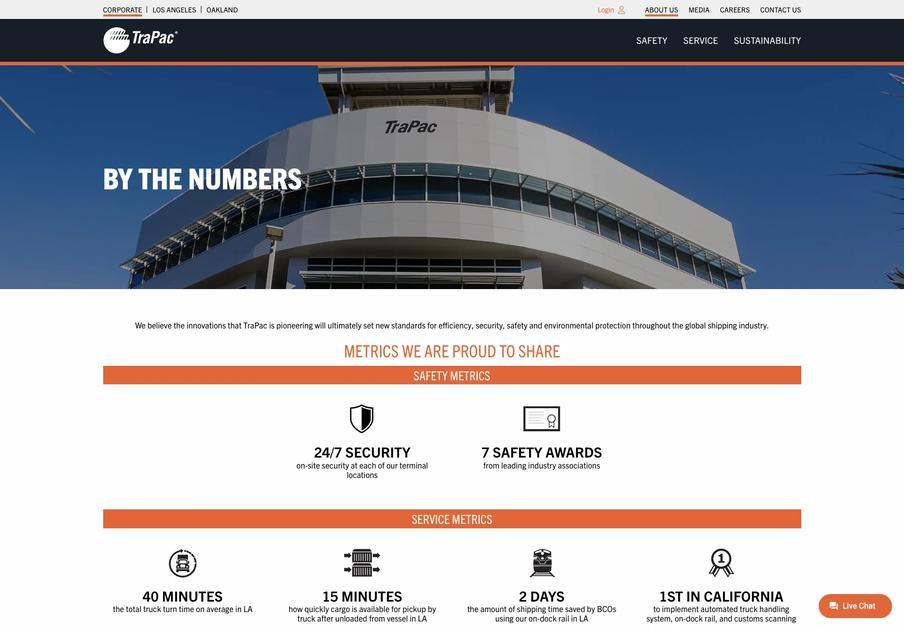 Task type: locate. For each thing, give the bounding box(es) containing it.
1 horizontal spatial us
[[793, 5, 802, 14]]

la right rail
[[579, 614, 589, 624]]

0 vertical spatial for
[[428, 320, 437, 330]]

1 vertical spatial our
[[516, 614, 527, 624]]

california
[[704, 587, 784, 605]]

security,
[[476, 320, 505, 330]]

us for contact us
[[793, 5, 802, 14]]

1 vertical spatial of
[[509, 604, 515, 614]]

menu bar down careers
[[629, 30, 810, 50]]

time
[[179, 604, 194, 614], [548, 604, 564, 614]]

login
[[598, 5, 614, 14]]

we believe the innovations that trapac is pioneering will ultimately set new standards for efficiency, security, safety and environmental protection throughout the global shipping industry.
[[135, 320, 769, 330]]

dock left rail
[[540, 614, 557, 624]]

to
[[500, 340, 515, 361], [654, 604, 661, 614]]

bcos
[[597, 604, 617, 614]]

0 horizontal spatial minutes
[[162, 587, 223, 605]]

pioneering
[[277, 320, 313, 330]]

safety down about
[[637, 34, 668, 46]]

service metrics
[[412, 511, 493, 527]]

0 horizontal spatial shipping
[[517, 604, 546, 614]]

1 horizontal spatial by
[[587, 604, 595, 614]]

set
[[364, 320, 374, 330]]

1 vertical spatial metrics
[[450, 367, 491, 383]]

metrics
[[344, 340, 399, 361], [450, 367, 491, 383], [452, 511, 493, 527]]

0 horizontal spatial is
[[269, 320, 275, 330]]

to down safety
[[500, 340, 515, 361]]

on
[[196, 604, 205, 614]]

media
[[689, 5, 710, 14]]

safety inside 7 safety awards from leading industry associations
[[493, 443, 543, 461]]

is
[[269, 320, 275, 330], [352, 604, 358, 614]]

1 horizontal spatial is
[[352, 604, 358, 614]]

us
[[670, 5, 679, 14], [793, 5, 802, 14]]

amount
[[481, 604, 507, 614]]

our inside 2 days the amount of shipping time saved by bcos using our on-dock rail in la
[[516, 614, 527, 624]]

1 horizontal spatial of
[[509, 604, 515, 614]]

2 days the amount of shipping time saved by bcos using our on-dock rail in la
[[468, 587, 617, 624]]

in right 1st
[[687, 587, 701, 605]]

awards
[[546, 443, 603, 461]]

1 horizontal spatial our
[[516, 614, 527, 624]]

40 minutes the total truck turn time on average in la
[[113, 587, 253, 614]]

0 vertical spatial our
[[387, 460, 398, 470]]

the inside 2 days the amount of shipping time saved by bcos using our on-dock rail in la
[[468, 604, 479, 614]]

2 horizontal spatial truck
[[740, 604, 758, 614]]

after
[[317, 614, 334, 624]]

la right vessel
[[418, 614, 427, 624]]

minutes right 40
[[162, 587, 223, 605]]

by inside 2 days the amount of shipping time saved by bcos using our on-dock rail in la
[[587, 604, 595, 614]]

us inside about us link
[[670, 5, 679, 14]]

us right about
[[670, 5, 679, 14]]

in inside 40 minutes the total truck turn time on average in la
[[235, 604, 242, 614]]

metrics for 7 safety awards
[[450, 367, 491, 383]]

time inside 40 minutes the total truck turn time on average in la
[[179, 604, 194, 614]]

careers link
[[720, 2, 750, 16]]

2 time from the left
[[548, 604, 564, 614]]

2 us from the left
[[793, 5, 802, 14]]

is right trapac
[[269, 320, 275, 330]]

from inside 7 safety awards from leading industry associations
[[484, 460, 500, 470]]

shipping
[[708, 320, 737, 330], [517, 604, 546, 614]]

1 vertical spatial shipping
[[517, 604, 546, 614]]

1 time from the left
[[179, 604, 194, 614]]

associations
[[558, 460, 601, 470]]

1 horizontal spatial la
[[418, 614, 427, 624]]

1 vertical spatial is
[[352, 604, 358, 614]]

40
[[143, 587, 159, 605]]

dock left rail,
[[686, 614, 703, 624]]

0 horizontal spatial truck
[[143, 604, 161, 614]]

truck left turn at bottom
[[143, 604, 161, 614]]

average
[[207, 604, 234, 614]]

1 vertical spatial menu bar
[[629, 30, 810, 50]]

menu bar up service link
[[640, 2, 807, 16]]

0 horizontal spatial on-
[[297, 460, 308, 470]]

0 horizontal spatial for
[[392, 604, 401, 614]]

industry.
[[739, 320, 769, 330]]

2 horizontal spatial on-
[[675, 614, 686, 624]]

safety right 7 in the bottom of the page
[[493, 443, 543, 461]]

on- right system,
[[675, 614, 686, 624]]

we left are
[[402, 340, 421, 361]]

1 horizontal spatial truck
[[298, 614, 316, 624]]

light image
[[618, 6, 625, 14]]

safety inside menu bar
[[637, 34, 668, 46]]

locations
[[347, 470, 378, 480]]

the for believe
[[174, 320, 185, 330]]

is right cargo
[[352, 604, 358, 614]]

menu bar containing about us
[[640, 2, 807, 16]]

15
[[322, 587, 338, 605]]

our right using at the right
[[516, 614, 527, 624]]

0 horizontal spatial service
[[412, 511, 450, 527]]

2 by from the left
[[587, 604, 595, 614]]

is inside 15 minutes how quickly cargo is available for pickup by truck after unloaded from vessel in la
[[352, 604, 358, 614]]

we
[[135, 320, 146, 330], [402, 340, 421, 361]]

1 by from the left
[[428, 604, 436, 614]]

0 vertical spatial of
[[378, 460, 385, 470]]

0 vertical spatial we
[[135, 320, 146, 330]]

2
[[519, 587, 527, 605]]

0 horizontal spatial to
[[500, 340, 515, 361]]

for
[[428, 320, 437, 330], [392, 604, 401, 614]]

dock inside 2 days the amount of shipping time saved by bcos using our on-dock rail in la
[[540, 614, 557, 624]]

the right by
[[138, 159, 182, 195]]

la inside 2 days the amount of shipping time saved by bcos using our on-dock rail in la
[[579, 614, 589, 624]]

on-
[[297, 460, 308, 470], [529, 614, 540, 624], [675, 614, 686, 624]]

minutes
[[162, 587, 223, 605], [342, 587, 403, 605]]

7 safety awards from leading industry associations
[[482, 443, 603, 470]]

1 vertical spatial service
[[412, 511, 450, 527]]

2 vertical spatial safety
[[493, 443, 543, 461]]

and
[[530, 320, 543, 330], [720, 614, 733, 624]]

0 vertical spatial service
[[684, 34, 718, 46]]

environmental
[[544, 320, 594, 330]]

service for service
[[684, 34, 718, 46]]

0 horizontal spatial we
[[135, 320, 146, 330]]

in right rail
[[571, 614, 578, 624]]

turn
[[163, 604, 177, 614]]

safety
[[637, 34, 668, 46], [414, 367, 448, 383], [493, 443, 543, 461]]

in
[[687, 587, 701, 605], [235, 604, 242, 614], [410, 614, 416, 624], [571, 614, 578, 624]]

our inside 24/7 security on-site security at each of our terminal locations
[[387, 460, 398, 470]]

0 horizontal spatial by
[[428, 604, 436, 614]]

about us link
[[645, 2, 679, 16]]

1 horizontal spatial and
[[720, 614, 733, 624]]

1 dock from the left
[[540, 614, 557, 624]]

that
[[228, 320, 242, 330]]

1 horizontal spatial from
[[484, 460, 500, 470]]

us for about us
[[670, 5, 679, 14]]

of left '2'
[[509, 604, 515, 614]]

and right rail,
[[720, 614, 733, 624]]

menu bar
[[640, 2, 807, 16], [629, 30, 810, 50]]

the left total
[[113, 604, 124, 614]]

the
[[138, 159, 182, 195], [174, 320, 185, 330], [673, 320, 684, 330], [113, 604, 124, 614], [468, 604, 479, 614]]

1 vertical spatial to
[[654, 604, 661, 614]]

0 horizontal spatial us
[[670, 5, 679, 14]]

in right vessel
[[410, 614, 416, 624]]

1 vertical spatial from
[[369, 614, 385, 624]]

protection
[[596, 320, 631, 330]]

la inside 15 minutes how quickly cargo is available for pickup by truck after unloaded from vessel in la
[[418, 614, 427, 624]]

quickly
[[305, 604, 329, 614]]

1st
[[660, 587, 683, 605]]

on- left 24/7
[[297, 460, 308, 470]]

0 vertical spatial from
[[484, 460, 500, 470]]

customs
[[735, 614, 764, 624]]

of inside 2 days the amount of shipping time saved by bcos using our on-dock rail in la
[[509, 604, 515, 614]]

1 horizontal spatial to
[[654, 604, 661, 614]]

oakland
[[207, 5, 238, 14]]

truck left after
[[298, 614, 316, 624]]

media link
[[689, 2, 710, 16]]

0 horizontal spatial dock
[[540, 614, 557, 624]]

safety
[[507, 320, 528, 330]]

time for minutes
[[179, 604, 194, 614]]

safety for safety metrics
[[414, 367, 448, 383]]

2 dock from the left
[[686, 614, 703, 624]]

1 vertical spatial for
[[392, 604, 401, 614]]

2 minutes from the left
[[342, 587, 403, 605]]

service for service metrics
[[412, 511, 450, 527]]

of right each
[[378, 460, 385, 470]]

from left leading on the bottom right
[[484, 460, 500, 470]]

0 horizontal spatial from
[[369, 614, 385, 624]]

truck inside 1st in california to implement automated truck handling system, on-dock rail, and customs scanning
[[740, 604, 758, 614]]

la right average
[[244, 604, 253, 614]]

0 horizontal spatial our
[[387, 460, 398, 470]]

oakland link
[[207, 2, 238, 16]]

time for days
[[548, 604, 564, 614]]

for left "pickup"
[[392, 604, 401, 614]]

1 vertical spatial we
[[402, 340, 421, 361]]

about us
[[645, 5, 679, 14]]

1 horizontal spatial dock
[[686, 614, 703, 624]]

the left amount
[[468, 604, 479, 614]]

we left 'believe' at bottom left
[[135, 320, 146, 330]]

time left "on"
[[179, 604, 194, 614]]

0 vertical spatial menu bar
[[640, 2, 807, 16]]

24/7 security on-site security at each of our terminal locations
[[297, 443, 428, 480]]

pickup
[[403, 604, 426, 614]]

time left saved
[[548, 604, 564, 614]]

our left terminal
[[387, 460, 398, 470]]

rail
[[559, 614, 570, 624]]

will
[[315, 320, 326, 330]]

service inside metrics we are proud to share main content
[[412, 511, 450, 527]]

by right "pickup"
[[428, 604, 436, 614]]

leading
[[501, 460, 527, 470]]

0 horizontal spatial la
[[244, 604, 253, 614]]

contact
[[761, 5, 791, 14]]

us inside contact us link
[[793, 5, 802, 14]]

1 vertical spatial safety
[[414, 367, 448, 383]]

1 horizontal spatial we
[[402, 340, 421, 361]]

shipping right global
[[708, 320, 737, 330]]

truck inside 40 minutes the total truck turn time on average in la
[[143, 604, 161, 614]]

2 vertical spatial metrics
[[452, 511, 493, 527]]

dock
[[540, 614, 557, 624], [686, 614, 703, 624]]

the for days
[[468, 604, 479, 614]]

service
[[684, 34, 718, 46], [412, 511, 450, 527]]

metrics we are proud to share main content
[[93, 319, 812, 631]]

safety down are
[[414, 367, 448, 383]]

security
[[346, 443, 411, 461]]

corporate
[[103, 5, 142, 14]]

1 us from the left
[[670, 5, 679, 14]]

shipping right using at the right
[[517, 604, 546, 614]]

the inside 40 minutes the total truck turn time on average in la
[[113, 604, 124, 614]]

by
[[428, 604, 436, 614], [587, 604, 595, 614]]

1 horizontal spatial on-
[[529, 614, 540, 624]]

minutes inside 15 minutes how quickly cargo is available for pickup by truck after unloaded from vessel in la
[[342, 587, 403, 605]]

minutes up unloaded
[[342, 587, 403, 605]]

in right average
[[235, 604, 242, 614]]

1 vertical spatial and
[[720, 614, 733, 624]]

2 horizontal spatial la
[[579, 614, 589, 624]]

0 vertical spatial is
[[269, 320, 275, 330]]

0 horizontal spatial time
[[179, 604, 194, 614]]

time inside 2 days the amount of shipping time saved by bcos using our on-dock rail in la
[[548, 604, 564, 614]]

1 horizontal spatial time
[[548, 604, 564, 614]]

1 minutes from the left
[[162, 587, 223, 605]]

2 horizontal spatial safety
[[637, 34, 668, 46]]

1 horizontal spatial safety
[[493, 443, 543, 461]]

truck
[[143, 604, 161, 614], [740, 604, 758, 614], [298, 614, 316, 624]]

from left vessel
[[369, 614, 385, 624]]

0 horizontal spatial safety
[[414, 367, 448, 383]]

the right 'believe' at bottom left
[[174, 320, 185, 330]]

0 vertical spatial and
[[530, 320, 543, 330]]

0 vertical spatial safety
[[637, 34, 668, 46]]

us right contact
[[793, 5, 802, 14]]

for right standards
[[428, 320, 437, 330]]

1 horizontal spatial service
[[684, 34, 718, 46]]

truck left handling
[[740, 604, 758, 614]]

minutes inside 40 minutes the total truck turn time on average in la
[[162, 587, 223, 605]]

and right safety
[[530, 320, 543, 330]]

1 horizontal spatial minutes
[[342, 587, 403, 605]]

0 horizontal spatial of
[[378, 460, 385, 470]]

global
[[686, 320, 706, 330]]

by left bcos
[[587, 604, 595, 614]]

to left implement
[[654, 604, 661, 614]]

vessel
[[387, 614, 408, 624]]

the left global
[[673, 320, 684, 330]]

on- down days
[[529, 614, 540, 624]]

0 vertical spatial shipping
[[708, 320, 737, 330]]



Task type: describe. For each thing, give the bounding box(es) containing it.
ultimately
[[328, 320, 362, 330]]

7
[[482, 443, 490, 461]]

saved
[[565, 604, 585, 614]]

los angeles link
[[153, 2, 196, 16]]

in inside 1st in california to implement automated truck handling system, on-dock rail, and customs scanning
[[687, 587, 701, 605]]

on- inside 2 days the amount of shipping time saved by bcos using our on-dock rail in la
[[529, 614, 540, 624]]

shipping inside 2 days the amount of shipping time saved by bcos using our on-dock rail in la
[[517, 604, 546, 614]]

how
[[289, 604, 303, 614]]

0 vertical spatial to
[[500, 340, 515, 361]]

service link
[[676, 30, 726, 50]]

each
[[360, 460, 376, 470]]

los
[[153, 5, 165, 14]]

innovations
[[187, 320, 226, 330]]

1 horizontal spatial for
[[428, 320, 437, 330]]

site
[[308, 460, 320, 470]]

terminal
[[400, 460, 428, 470]]

numbers
[[188, 159, 302, 195]]

truck inside 15 minutes how quickly cargo is available for pickup by truck after unloaded from vessel in la
[[298, 614, 316, 624]]

sustainability
[[734, 34, 802, 46]]

proud
[[452, 340, 496, 361]]

automated
[[701, 604, 738, 614]]

available
[[359, 604, 390, 614]]

scanning
[[766, 614, 797, 624]]

la inside 40 minutes the total truck turn time on average in la
[[244, 604, 253, 614]]

la for 2 days
[[579, 614, 589, 624]]

minutes for 40 minutes
[[162, 587, 223, 605]]

security
[[322, 460, 349, 470]]

24/7
[[314, 443, 342, 461]]

contact us
[[761, 5, 802, 14]]

total
[[126, 604, 141, 614]]

corporate image
[[103, 26, 178, 54]]

believe
[[148, 320, 172, 330]]

rail,
[[705, 614, 718, 624]]

using
[[496, 614, 514, 624]]

implement
[[662, 604, 699, 614]]

from inside 15 minutes how quickly cargo is available for pickup by truck after unloaded from vessel in la
[[369, 614, 385, 624]]

safety for safety
[[637, 34, 668, 46]]

handling
[[760, 604, 790, 614]]

careers
[[720, 5, 750, 14]]

trapac
[[243, 320, 267, 330]]

to inside 1st in california to implement automated truck handling system, on-dock rail, and customs scanning
[[654, 604, 661, 614]]

contact us link
[[761, 2, 802, 16]]

and inside 1st in california to implement automated truck handling system, on-dock rail, and customs scanning
[[720, 614, 733, 624]]

of inside 24/7 security on-site security at each of our terminal locations
[[378, 460, 385, 470]]

the for minutes
[[113, 604, 124, 614]]

for inside 15 minutes how quickly cargo is available for pickup by truck after unloaded from vessel in la
[[392, 604, 401, 614]]

in inside 2 days the amount of shipping time saved by bcos using our on-dock rail in la
[[571, 614, 578, 624]]

login link
[[598, 5, 614, 14]]

at
[[351, 460, 358, 470]]

metrics for 15 minutes
[[452, 511, 493, 527]]

corporate link
[[103, 2, 142, 16]]

on- inside 24/7 security on-site security at each of our terminal locations
[[297, 460, 308, 470]]

metrics we are proud to share
[[344, 340, 560, 361]]

minutes for 15 minutes
[[342, 587, 403, 605]]

dock inside 1st in california to implement automated truck handling system, on-dock rail, and customs scanning
[[686, 614, 703, 624]]

la for 15 minutes
[[418, 614, 427, 624]]

15 minutes how quickly cargo is available for pickup by truck after unloaded from vessel in la
[[289, 587, 436, 624]]

0 horizontal spatial and
[[530, 320, 543, 330]]

0 vertical spatial metrics
[[344, 340, 399, 361]]

system,
[[647, 614, 673, 624]]

sustainability link
[[726, 30, 810, 50]]

by
[[103, 159, 132, 195]]

unloaded
[[335, 614, 367, 624]]

safety link
[[629, 30, 676, 50]]

in inside 15 minutes how quickly cargo is available for pickup by truck after unloaded from vessel in la
[[410, 614, 416, 624]]

throughout
[[633, 320, 671, 330]]

days
[[530, 587, 565, 605]]

angeles
[[167, 5, 196, 14]]

efficiency,
[[439, 320, 474, 330]]

by inside 15 minutes how quickly cargo is available for pickup by truck after unloaded from vessel in la
[[428, 604, 436, 614]]

on- inside 1st in california to implement automated truck handling system, on-dock rail, and customs scanning
[[675, 614, 686, 624]]

cargo
[[331, 604, 350, 614]]

los angeles
[[153, 5, 196, 14]]

are
[[424, 340, 449, 361]]

new
[[376, 320, 390, 330]]

industry
[[528, 460, 556, 470]]

standards
[[392, 320, 426, 330]]

share
[[519, 340, 560, 361]]

1 horizontal spatial shipping
[[708, 320, 737, 330]]

by the numbers
[[103, 159, 302, 195]]

safety metrics
[[414, 367, 491, 383]]

menu bar containing safety
[[629, 30, 810, 50]]

about
[[645, 5, 668, 14]]

1st in california to implement automated truck handling system, on-dock rail, and customs scanning
[[647, 587, 797, 624]]



Task type: vqa. For each thing, say whether or not it's contained in the screenshot.
leftmost to
yes



